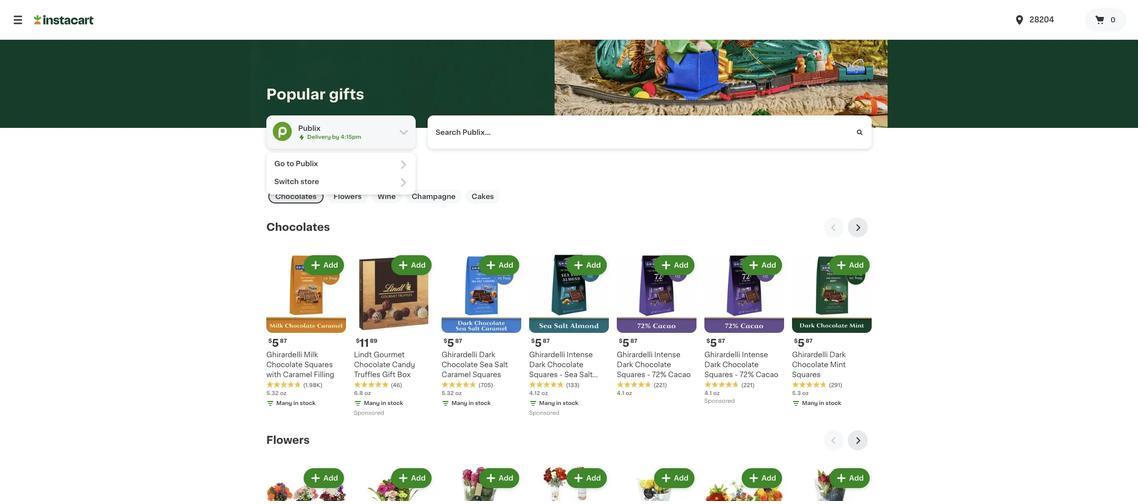 Task type: describe. For each thing, give the bounding box(es) containing it.
2 $ 5 87 from the left
[[444, 338, 462, 349]]

by
[[332, 134, 339, 140]]

search publix... link
[[428, 116, 872, 149]]

soiree
[[529, 382, 552, 389]]

sea inside ghirardelli dark chocolate sea salt caramel squares
[[480, 362, 493, 369]]

publix inside go to publix link
[[296, 161, 318, 168]]

sea inside ghirardelli intense dark chocolate squares - sea salt soiree
[[565, 372, 578, 379]]

chocolate inside ghirardelli dark chocolate mint squares
[[792, 362, 829, 369]]

cakes
[[472, 193, 494, 200]]

ghirardelli inside ghirardelli milk chocolate squares with caramel filling
[[266, 352, 302, 359]]

chocolates button
[[268, 190, 324, 204]]

wine button
[[372, 190, 402, 204]]

2 5 from the left
[[447, 338, 454, 349]]

5 stock from the left
[[826, 401, 841, 407]]

intense for sponsored badge image related to ghirardelli intense dark chocolate squares - 72% cacao
[[742, 352, 768, 359]]

many for ghirardelli intense dark chocolate squares - sea salt soiree
[[539, 401, 555, 407]]

squares inside ghirardelli intense dark chocolate squares - sea salt soiree
[[529, 372, 558, 379]]

gourmet
[[374, 352, 405, 359]]

chocolate inside ghirardelli intense dark chocolate squares - sea salt soiree
[[547, 362, 584, 369]]

squares inside ghirardelli dark chocolate sea salt caramel squares
[[473, 372, 501, 379]]

in for box
[[381, 401, 386, 407]]

lindt gourmet chocolate candy truffles gift box
[[354, 352, 415, 379]]

2 4.1 oz from the left
[[705, 391, 720, 397]]

many for lindt gourmet chocolate candy truffles gift box
[[364, 401, 380, 407]]

search
[[436, 129, 461, 136]]

delivery by 4:15pm
[[307, 134, 361, 140]]

salt inside ghirardelli dark chocolate sea salt caramel squares
[[495, 362, 508, 369]]

caramel for filling
[[283, 372, 312, 379]]

5.32 for ghirardelli dark chocolate sea salt caramel squares
[[442, 391, 454, 397]]

4:15pm
[[341, 134, 361, 140]]

5.32 oz for ghirardelli dark chocolate sea salt caramel squares
[[442, 391, 462, 397]]

(46)
[[391, 383, 402, 389]]

1 cacao from the left
[[668, 372, 691, 379]]

wine
[[378, 193, 396, 200]]

product group containing 11
[[354, 254, 434, 419]]

5 chocolate from the left
[[635, 362, 671, 369]]

4 87 from the left
[[631, 339, 638, 344]]

lindt
[[354, 352, 372, 359]]

1 5 from the left
[[272, 338, 279, 349]]

0 horizontal spatial flowers
[[266, 435, 310, 446]]

squares inside ghirardelli milk chocolate squares with caramel filling
[[304, 362, 333, 369]]

switch store
[[274, 178, 319, 185]]

salt inside ghirardelli intense dark chocolate squares - sea salt soiree
[[579, 372, 593, 379]]

2 - from the left
[[647, 372, 650, 379]]

7 $ from the left
[[794, 339, 798, 344]]

5 many in stock from the left
[[802, 401, 841, 407]]

ghirardelli inside ghirardelli dark chocolate mint squares
[[792, 352, 828, 359]]

2 72% from the left
[[740, 372, 754, 379]]

item carousel region containing flowers
[[266, 431, 872, 501]]

1 4.1 oz from the left
[[617, 391, 632, 397]]

filling
[[314, 372, 334, 379]]

5.32 for ghirardelli milk chocolate squares with caramel filling
[[266, 391, 279, 397]]

3 $ 5 87 from the left
[[531, 338, 550, 349]]

(291)
[[829, 383, 843, 389]]

sponsored badge image for ghirardelli intense dark chocolate squares - sea salt soiree
[[529, 411, 559, 416]]

gift
[[382, 372, 396, 379]]

champagne
[[412, 193, 456, 200]]

5 $ 5 87 from the left
[[707, 338, 725, 349]]

89
[[370, 339, 377, 344]]

stock for squares
[[475, 401, 491, 407]]

stock for box
[[388, 401, 403, 407]]

3 $ from the left
[[444, 339, 447, 344]]

many in stock for squares
[[452, 401, 491, 407]]

5 oz from the left
[[626, 391, 632, 397]]

ghirardelli inside ghirardelli intense dark chocolate squares - sea salt soiree
[[529, 352, 565, 359]]

popular
[[266, 87, 326, 101]]

stores
[[365, 164, 384, 169]]

ghirardelli inside ghirardelli dark chocolate sea salt caramel squares
[[442, 352, 477, 359]]

popular gifts main content
[[0, 13, 1138, 501]]

popular gifts
[[266, 87, 364, 101]]

at
[[337, 164, 343, 169]]

chocolate inside ghirardelli milk chocolate squares with caramel filling
[[266, 362, 303, 369]]

dark inside ghirardelli intense dark chocolate squares - sea salt soiree
[[529, 362, 546, 369]]

5 ghirardelli from the left
[[705, 352, 740, 359]]

many for ghirardelli dark chocolate mint squares
[[802, 401, 818, 407]]

chocolate inside ghirardelli dark chocolate sea salt caramel squares
[[442, 362, 478, 369]]

3 - from the left
[[735, 372, 738, 379]]

3 5 from the left
[[535, 338, 542, 349]]

chocolates inside chocolates button
[[275, 193, 317, 200]]

2 intense from the left
[[654, 352, 681, 359]]

dark inside ghirardelli dark chocolate sea salt caramel squares
[[479, 352, 495, 359]]

6.8
[[354, 391, 363, 397]]

1 72% from the left
[[652, 372, 667, 379]]

3 oz from the left
[[455, 391, 462, 397]]

6 $ from the left
[[707, 339, 710, 344]]

store
[[301, 178, 319, 185]]

go to publix link
[[274, 159, 408, 171]]

caramel for squares
[[442, 372, 471, 379]]

5.3 oz
[[792, 391, 809, 397]]

$ 11 89
[[356, 338, 377, 349]]

sponsored badge image for ghirardelli intense dark chocolate squares - 72% cacao
[[705, 399, 735, 405]]

5 87 from the left
[[718, 339, 725, 344]]

4 $ from the left
[[531, 339, 535, 344]]

0 vertical spatial publix
[[298, 125, 321, 132]]

11
[[360, 338, 369, 349]]

instacart logo image
[[34, 14, 94, 26]]

0
[[1111, 16, 1116, 23]]

candy
[[392, 362, 415, 369]]

ghirardelli dark chocolate sea salt caramel squares
[[442, 352, 508, 379]]

mint
[[830, 362, 846, 369]]

ghirardelli intense dark chocolate squares - sea salt soiree
[[529, 352, 593, 389]]



Task type: locate. For each thing, give the bounding box(es) containing it.
2 item carousel region from the top
[[266, 431, 872, 501]]

in down ghirardelli dark chocolate mint squares
[[819, 401, 824, 407]]

sea up (133) on the bottom of page
[[565, 372, 578, 379]]

4 chocolate from the left
[[547, 362, 584, 369]]

4.1
[[617, 391, 624, 397], [705, 391, 712, 397]]

3 in from the left
[[469, 401, 474, 407]]

stock
[[300, 401, 316, 407], [388, 401, 403, 407], [475, 401, 491, 407], [563, 401, 579, 407], [826, 401, 841, 407]]

2 many in stock from the left
[[364, 401, 403, 407]]

28204
[[1030, 16, 1055, 23]]

many in stock down (1.98k) at the left bottom of the page
[[276, 401, 316, 407]]

(221)
[[654, 383, 667, 389], [741, 383, 755, 389]]

2 4.1 from the left
[[705, 391, 712, 397]]

dark inside ghirardelli dark chocolate mint squares
[[830, 352, 846, 359]]

many in stock down (705)
[[452, 401, 491, 407]]

chocolates down chocolates button
[[266, 222, 330, 233]]

5.32 oz
[[266, 391, 287, 397], [442, 391, 462, 397]]

publix up delivery
[[298, 125, 321, 132]]

intense
[[567, 352, 593, 359], [654, 352, 681, 359], [742, 352, 768, 359]]

1 horizontal spatial (221)
[[741, 383, 755, 389]]

1 ghirardelli from the left
[[266, 352, 302, 359]]

available
[[309, 164, 336, 169]]

3 87 from the left
[[543, 339, 550, 344]]

6 $ 5 87 from the left
[[794, 338, 813, 349]]

0 horizontal spatial sponsored badge image
[[354, 411, 384, 416]]

2 horizontal spatial intense
[[742, 352, 768, 359]]

flowers button
[[328, 190, 368, 204]]

4 many in stock from the left
[[539, 401, 579, 407]]

0 horizontal spatial salt
[[495, 362, 508, 369]]

1 5.32 from the left
[[266, 391, 279, 397]]

2 stock from the left
[[388, 401, 403, 407]]

many for ghirardelli dark chocolate sea salt caramel squares
[[452, 401, 467, 407]]

6
[[344, 164, 348, 169]]

5.32 down with
[[266, 391, 279, 397]]

4 5 from the left
[[623, 338, 630, 349]]

1 horizontal spatial 5.32 oz
[[442, 391, 462, 397]]

28204 button
[[1014, 6, 1074, 34]]

0 horizontal spatial sea
[[480, 362, 493, 369]]

1 ghirardelli intense dark chocolate squares - 72% cacao from the left
[[617, 352, 691, 379]]

1 (221) from the left
[[654, 383, 667, 389]]

0 vertical spatial flowers
[[334, 193, 362, 200]]

2 horizontal spatial -
[[735, 372, 738, 379]]

product group
[[266, 254, 346, 410], [354, 254, 434, 419], [442, 254, 521, 410], [529, 254, 609, 419], [617, 254, 697, 398], [705, 254, 784, 407], [792, 254, 872, 410], [266, 467, 346, 501], [354, 467, 434, 501], [442, 467, 521, 501], [529, 467, 609, 501], [617, 467, 697, 501], [705, 467, 784, 501], [792, 467, 872, 501]]

0 horizontal spatial (221)
[[654, 383, 667, 389]]

stock down (133) on the bottom of page
[[563, 401, 579, 407]]

in inside product 'group'
[[381, 401, 386, 407]]

0 horizontal spatial caramel
[[283, 372, 312, 379]]

1 vertical spatial salt
[[579, 372, 593, 379]]

stock for filling
[[300, 401, 316, 407]]

1 in from the left
[[293, 401, 299, 407]]

1 horizontal spatial ghirardelli intense dark chocolate squares - 72% cacao
[[705, 352, 779, 379]]

4 $ 5 87 from the left
[[619, 338, 638, 349]]

1 $ 5 87 from the left
[[268, 338, 287, 349]]

2 chocolate from the left
[[354, 362, 390, 369]]

$ 5 87
[[268, 338, 287, 349], [444, 338, 462, 349], [531, 338, 550, 349], [619, 338, 638, 349], [707, 338, 725, 349], [794, 338, 813, 349]]

1 5.32 oz from the left
[[266, 391, 287, 397]]

many in stock for box
[[364, 401, 403, 407]]

cakes button
[[466, 190, 500, 204]]

5.32 oz down with
[[266, 391, 287, 397]]

publix...
[[463, 129, 491, 136]]

many in stock down 4.12 oz
[[539, 401, 579, 407]]

0 horizontal spatial cacao
[[668, 372, 691, 379]]

in
[[293, 401, 299, 407], [381, 401, 386, 407], [469, 401, 474, 407], [556, 401, 561, 407], [819, 401, 824, 407]]

1 many from the left
[[276, 401, 292, 407]]

1 vertical spatial sea
[[565, 372, 578, 379]]

3 stock from the left
[[475, 401, 491, 407]]

2 caramel from the left
[[442, 372, 471, 379]]

0 horizontal spatial 5.32 oz
[[266, 391, 287, 397]]

0 vertical spatial salt
[[495, 362, 508, 369]]

2 87 from the left
[[455, 339, 462, 344]]

caramel inside ghirardelli milk chocolate squares with caramel filling
[[283, 372, 312, 379]]

stock for sea
[[563, 401, 579, 407]]

4.12
[[529, 391, 540, 397]]

available at 6 more stores
[[309, 164, 384, 169]]

add
[[324, 262, 338, 269], [411, 262, 426, 269], [499, 262, 513, 269], [586, 262, 601, 269], [674, 262, 689, 269], [762, 262, 776, 269], [849, 262, 864, 269], [324, 475, 338, 482], [411, 475, 426, 482], [499, 475, 513, 482], [586, 475, 601, 482], [674, 475, 689, 482], [762, 475, 776, 482], [849, 475, 864, 482]]

sponsored badge image
[[705, 399, 735, 405], [354, 411, 384, 416], [529, 411, 559, 416]]

1 caramel from the left
[[283, 372, 312, 379]]

many down the 6.8 oz
[[364, 401, 380, 407]]

1 oz from the left
[[280, 391, 287, 397]]

squares
[[304, 362, 333, 369], [473, 372, 501, 379], [529, 372, 558, 379], [617, 372, 646, 379], [705, 372, 733, 379], [792, 372, 821, 379]]

many in stock down (291) at the right bottom of page
[[802, 401, 841, 407]]

4 many from the left
[[539, 401, 555, 407]]

publix
[[298, 125, 321, 132], [296, 161, 318, 168]]

ghirardelli
[[266, 352, 302, 359], [442, 352, 477, 359], [529, 352, 565, 359], [617, 352, 653, 359], [705, 352, 740, 359], [792, 352, 828, 359]]

0 vertical spatial chocolates
[[275, 193, 317, 200]]

item carousel region containing chocolates
[[266, 218, 872, 423]]

item carousel region
[[266, 218, 872, 423], [266, 431, 872, 501]]

food lion logo image
[[268, 159, 283, 174]]

0 horizontal spatial intense
[[567, 352, 593, 359]]

72%
[[652, 372, 667, 379], [740, 372, 754, 379]]

2 ghirardelli from the left
[[442, 352, 477, 359]]

0 vertical spatial item carousel region
[[266, 218, 872, 423]]

ghirardelli intense dark chocolate squares - 72% cacao
[[617, 352, 691, 379], [705, 352, 779, 379]]

0 vertical spatial sea
[[480, 362, 493, 369]]

2 cacao from the left
[[756, 372, 779, 379]]

5 in from the left
[[819, 401, 824, 407]]

1 vertical spatial chocolates
[[266, 222, 330, 233]]

stock down (291) at the right bottom of page
[[826, 401, 841, 407]]

oz
[[280, 391, 287, 397], [364, 391, 371, 397], [455, 391, 462, 397], [542, 391, 548, 397], [626, 391, 632, 397], [713, 391, 720, 397], [802, 391, 809, 397]]

0 horizontal spatial 4.1
[[617, 391, 624, 397]]

2 many from the left
[[364, 401, 380, 407]]

2 $ from the left
[[356, 339, 360, 344]]

1 horizontal spatial salt
[[579, 372, 593, 379]]

0 horizontal spatial -
[[560, 372, 563, 379]]

1 87 from the left
[[280, 339, 287, 344]]

5.32 down ghirardelli dark chocolate sea salt caramel squares
[[442, 391, 454, 397]]

search publix...
[[436, 129, 491, 136]]

$ inside $ 11 89
[[356, 339, 360, 344]]

1 vertical spatial publix
[[296, 161, 318, 168]]

0 button
[[1086, 8, 1126, 32]]

harris teeter logo image
[[279, 159, 294, 174]]

switch
[[274, 178, 299, 185]]

publix brand logo image
[[272, 122, 292, 141]]

bj's wholesale club logo image
[[290, 159, 305, 174]]

intense for ghirardelli intense dark chocolate squares - sea salt soiree's sponsored badge image
[[567, 352, 593, 359]]

1 horizontal spatial 4.1
[[705, 391, 712, 397]]

2 (221) from the left
[[741, 383, 755, 389]]

caramel
[[283, 372, 312, 379], [442, 372, 471, 379]]

3 many in stock from the left
[[452, 401, 491, 407]]

7 oz from the left
[[802, 391, 809, 397]]

truffles
[[354, 372, 381, 379]]

chocolate
[[266, 362, 303, 369], [354, 362, 390, 369], [442, 362, 478, 369], [547, 362, 584, 369], [635, 362, 671, 369], [723, 362, 759, 369], [792, 362, 829, 369]]

1 vertical spatial flowers
[[266, 435, 310, 446]]

(133)
[[566, 383, 580, 389]]

1 horizontal spatial sea
[[565, 372, 578, 379]]

0 horizontal spatial 5.32
[[266, 391, 279, 397]]

salt
[[495, 362, 508, 369], [579, 372, 593, 379]]

1 horizontal spatial 5.32
[[442, 391, 454, 397]]

sponsored badge image for lindt gourmet chocolate candy truffles gift box
[[354, 411, 384, 416]]

1 intense from the left
[[567, 352, 593, 359]]

many down 4.12 oz
[[539, 401, 555, 407]]

1 horizontal spatial caramel
[[442, 372, 471, 379]]

chocolates
[[275, 193, 317, 200], [266, 222, 330, 233]]

more
[[349, 164, 364, 169]]

4 in from the left
[[556, 401, 561, 407]]

1 horizontal spatial flowers
[[334, 193, 362, 200]]

4.1 oz
[[617, 391, 632, 397], [705, 391, 720, 397]]

5 $ from the left
[[619, 339, 623, 344]]

1 horizontal spatial cacao
[[756, 372, 779, 379]]

6 ghirardelli from the left
[[792, 352, 828, 359]]

flowers
[[334, 193, 362, 200], [266, 435, 310, 446]]

7 chocolate from the left
[[792, 362, 829, 369]]

87
[[280, 339, 287, 344], [455, 339, 462, 344], [543, 339, 550, 344], [631, 339, 638, 344], [718, 339, 725, 344], [806, 339, 813, 344]]

5
[[272, 338, 279, 349], [447, 338, 454, 349], [535, 338, 542, 349], [623, 338, 630, 349], [710, 338, 717, 349], [798, 338, 805, 349]]

(705)
[[479, 383, 493, 389]]

4.12 oz
[[529, 391, 548, 397]]

in down ghirardelli dark chocolate sea salt caramel squares
[[469, 401, 474, 407]]

1 horizontal spatial intense
[[654, 352, 681, 359]]

1 horizontal spatial -
[[647, 372, 650, 379]]

many in stock down (46) on the left bottom of the page
[[364, 401, 403, 407]]

many in stock for filling
[[276, 401, 316, 407]]

0 horizontal spatial 4.1 oz
[[617, 391, 632, 397]]

5 many from the left
[[802, 401, 818, 407]]

champagne button
[[406, 190, 462, 204]]

1 4.1 from the left
[[617, 391, 624, 397]]

$
[[268, 339, 272, 344], [356, 339, 360, 344], [444, 339, 447, 344], [531, 339, 535, 344], [619, 339, 623, 344], [707, 339, 710, 344], [794, 339, 798, 344]]

5.32 oz for ghirardelli milk chocolate squares with caramel filling
[[266, 391, 287, 397]]

go
[[274, 161, 285, 168]]

many in stock for sea
[[539, 401, 579, 407]]

in for squares
[[469, 401, 474, 407]]

many down 5.3 oz
[[802, 401, 818, 407]]

publix right to
[[296, 161, 318, 168]]

many for ghirardelli milk chocolate squares with caramel filling
[[276, 401, 292, 407]]

flowers inside button
[[334, 193, 362, 200]]

milk
[[304, 352, 318, 359]]

delivery
[[307, 134, 331, 140]]

in down ghirardelli milk chocolate squares with caramel filling
[[293, 401, 299, 407]]

1 chocolate from the left
[[266, 362, 303, 369]]

many in stock
[[276, 401, 316, 407], [364, 401, 403, 407], [452, 401, 491, 407], [539, 401, 579, 407], [802, 401, 841, 407]]

many
[[276, 401, 292, 407], [364, 401, 380, 407], [452, 401, 467, 407], [539, 401, 555, 407], [802, 401, 818, 407]]

gifts
[[329, 87, 364, 101]]

go to publix
[[274, 161, 318, 168]]

stock down (1.98k) at the left bottom of the page
[[300, 401, 316, 407]]

stock down (705)
[[475, 401, 491, 407]]

0 horizontal spatial 72%
[[652, 372, 667, 379]]

chocolate inside lindt gourmet chocolate candy truffles gift box
[[354, 362, 390, 369]]

4 oz from the left
[[542, 391, 548, 397]]

switch store button
[[274, 177, 408, 189]]

5 5 from the left
[[710, 338, 717, 349]]

1 many in stock from the left
[[276, 401, 316, 407]]

1 item carousel region from the top
[[266, 218, 872, 423]]

6 5 from the left
[[798, 338, 805, 349]]

chocolates down switch store
[[275, 193, 317, 200]]

3 ghirardelli from the left
[[529, 352, 565, 359]]

5.3
[[792, 391, 801, 397]]

3 many from the left
[[452, 401, 467, 407]]

★★★★★
[[266, 382, 301, 389], [266, 382, 301, 389], [354, 382, 389, 389], [354, 382, 389, 389], [442, 382, 477, 389], [442, 382, 477, 389], [529, 382, 564, 389], [529, 382, 564, 389], [617, 382, 652, 389], [617, 382, 652, 389], [705, 382, 739, 389], [705, 382, 739, 389], [792, 382, 827, 389], [792, 382, 827, 389]]

1 stock from the left
[[300, 401, 316, 407]]

2 oz from the left
[[364, 391, 371, 397]]

to
[[287, 161, 294, 168]]

5.32
[[266, 391, 279, 397], [442, 391, 454, 397]]

in down the gift
[[381, 401, 386, 407]]

intense inside ghirardelli intense dark chocolate squares - sea salt soiree
[[567, 352, 593, 359]]

3 chocolate from the left
[[442, 362, 478, 369]]

6 oz from the left
[[713, 391, 720, 397]]

stock down (46) on the left bottom of the page
[[388, 401, 403, 407]]

add button
[[305, 257, 343, 275], [392, 257, 431, 275], [480, 257, 518, 275], [568, 257, 606, 275], [655, 257, 694, 275], [743, 257, 781, 275], [830, 257, 869, 275], [305, 470, 343, 488], [392, 470, 431, 488], [480, 470, 518, 488], [568, 470, 606, 488], [655, 470, 694, 488], [743, 470, 781, 488], [830, 470, 869, 488]]

-
[[560, 372, 563, 379], [647, 372, 650, 379], [735, 372, 738, 379]]

2 5.32 from the left
[[442, 391, 454, 397]]

0 horizontal spatial ghirardelli intense dark chocolate squares - 72% cacao
[[617, 352, 691, 379]]

squares inside ghirardelli dark chocolate mint squares
[[792, 372, 821, 379]]

6.8 oz
[[354, 391, 371, 397]]

2 horizontal spatial sponsored badge image
[[705, 399, 735, 405]]

sea up (705)
[[480, 362, 493, 369]]

2 5.32 oz from the left
[[442, 391, 462, 397]]

ghirardelli milk chocolate squares with caramel filling
[[266, 352, 334, 379]]

1 - from the left
[[560, 372, 563, 379]]

2 in from the left
[[381, 401, 386, 407]]

1 vertical spatial item carousel region
[[266, 431, 872, 501]]

sea
[[480, 362, 493, 369], [565, 372, 578, 379]]

- inside ghirardelli intense dark chocolate squares - sea salt soiree
[[560, 372, 563, 379]]

4 ghirardelli from the left
[[617, 352, 653, 359]]

4 stock from the left
[[563, 401, 579, 407]]

1 horizontal spatial 72%
[[740, 372, 754, 379]]

in for sea
[[556, 401, 561, 407]]

1 $ from the left
[[268, 339, 272, 344]]

6 87 from the left
[[806, 339, 813, 344]]

3 intense from the left
[[742, 352, 768, 359]]

box
[[397, 372, 411, 379]]

1 horizontal spatial sponsored badge image
[[529, 411, 559, 416]]

many down ghirardelli dark chocolate sea salt caramel squares
[[452, 401, 467, 407]]

cacao
[[668, 372, 691, 379], [756, 372, 779, 379]]

many down with
[[276, 401, 292, 407]]

caramel inside ghirardelli dark chocolate sea salt caramel squares
[[442, 372, 471, 379]]

1 horizontal spatial 4.1 oz
[[705, 391, 720, 397]]

in for filling
[[293, 401, 299, 407]]

2 ghirardelli intense dark chocolate squares - 72% cacao from the left
[[705, 352, 779, 379]]

in down ghirardelli intense dark chocolate squares - sea salt soiree
[[556, 401, 561, 407]]

with
[[266, 372, 281, 379]]

6 chocolate from the left
[[723, 362, 759, 369]]

ghirardelli dark chocolate mint squares
[[792, 352, 846, 379]]

(1.98k)
[[303, 383, 323, 389]]

5.32 oz down ghirardelli dark chocolate sea salt caramel squares
[[442, 391, 462, 397]]

stock inside product 'group'
[[388, 401, 403, 407]]

dark
[[479, 352, 495, 359], [830, 352, 846, 359], [529, 362, 546, 369], [617, 362, 633, 369], [705, 362, 721, 369]]



Task type: vqa. For each thing, say whether or not it's contained in the screenshot.
first Bitters from the left
no



